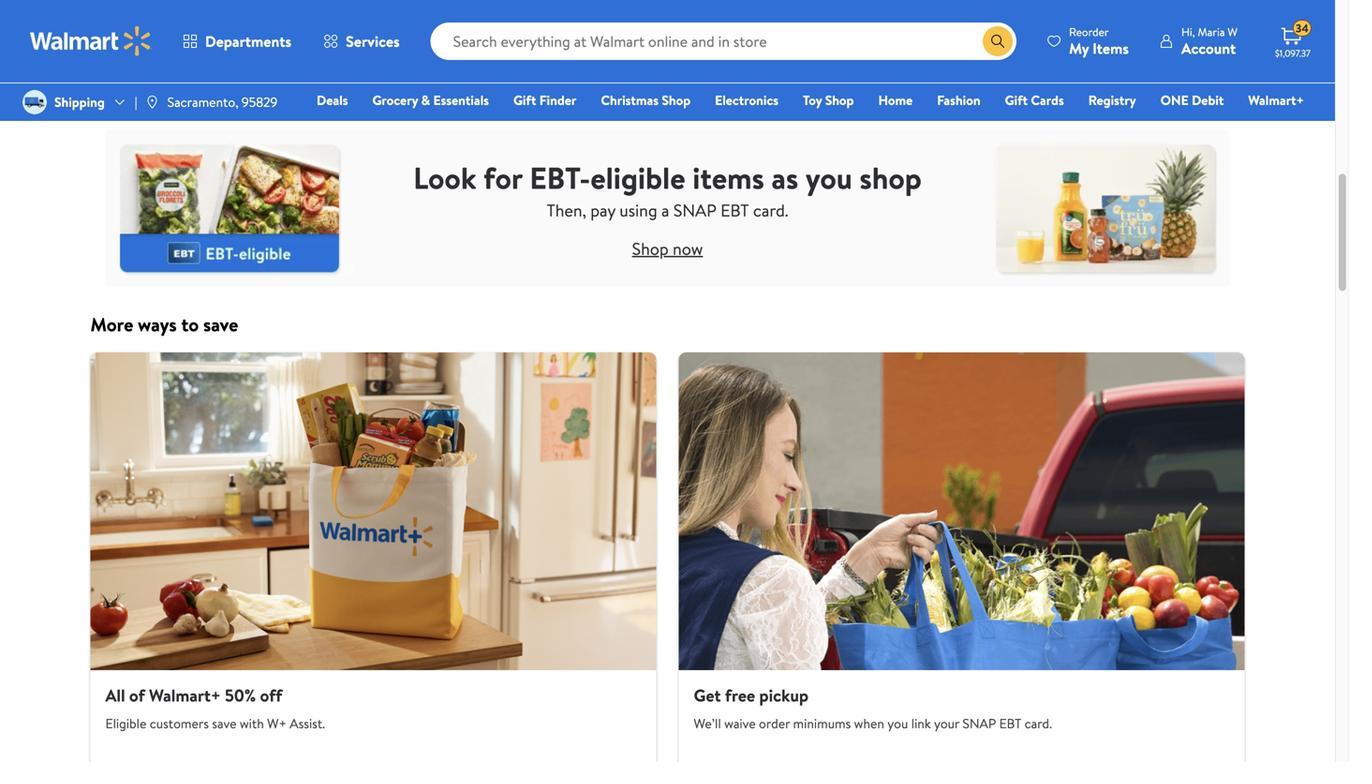 Task type: vqa. For each thing, say whether or not it's contained in the screenshot.
the Treats in the Category Group
no



Task type: describe. For each thing, give the bounding box(es) containing it.
your right from
[[657, 10, 682, 29]]

with
[[240, 714, 264, 732]]

order
[[759, 714, 790, 732]]

gift cards
[[1005, 91, 1065, 109]]

list containing all of walmart+ 50% off
[[79, 352, 1257, 762]]

shop eligible items
[[906, 67, 1014, 85]]

get for started
[[121, 67, 143, 85]]

w+
[[267, 714, 287, 732]]

$1,097.37
[[1276, 47, 1311, 60]]

ebt inside get free pickup we'll waive order minimums when you link your snap ebt card.
[[1000, 714, 1022, 732]]

card. inside get free pickup we'll waive order minimums when you link your snap ebt card.
[[1025, 714, 1053, 732]]

 image for sacramento, 95829
[[145, 95, 160, 110]]

toy shop link
[[795, 90, 863, 110]]

your right the ship
[[788, 10, 813, 29]]

the
[[1050, 10, 1069, 29]]

1 horizontal spatial walmart+
[[1249, 91, 1305, 109]]

search icon image
[[991, 34, 1006, 49]]

we'll
[[733, 10, 759, 29]]

we'll
[[694, 714, 722, 732]]

secure
[[1072, 10, 1109, 29]]

50%
[[225, 684, 256, 707]]

sign
[[105, 10, 130, 29]]

all of walmart+ 50% off list item
[[79, 352, 668, 762]]

to right ways
[[181, 311, 199, 337]]

toy shop
[[803, 91, 854, 109]]

from
[[626, 10, 654, 29]]

look
[[413, 157, 477, 199]]

Walmart Site-Wide search field
[[431, 22, 1017, 60]]

to right the in
[[146, 10, 158, 29]]

pickup inside get free pickup we'll waive order minimums when you link your snap ebt card.
[[760, 684, 809, 707]]

in
[[133, 10, 143, 29]]

|
[[135, 93, 137, 111]]

& inside list
[[268, 10, 276, 29]]

more
[[90, 311, 133, 337]]

of
[[129, 684, 145, 707]]

complete
[[993, 10, 1047, 29]]

eligible inside list
[[938, 67, 980, 85]]

learn more
[[514, 67, 579, 85]]

eligible inside look for ebt-eligible items as you shop then, pay using a snap ebt card.
[[591, 157, 686, 199]]

hi,
[[1182, 24, 1196, 40]]

electronics link
[[707, 90, 787, 110]]

shop inside christmas shop link
[[662, 91, 691, 109]]

account
[[1182, 38, 1237, 59]]

minimums
[[794, 714, 851, 732]]

shop now
[[632, 237, 703, 260]]

sacramento, 95829
[[167, 93, 278, 111]]

get free pickup we'll waive order minimums when you link your snap ebt card.
[[694, 684, 1053, 732]]

check
[[279, 10, 313, 29]]

shipping
[[54, 93, 105, 111]]

grocery
[[373, 91, 418, 109]]

registry link
[[1081, 90, 1145, 110]]

fashion
[[938, 91, 981, 109]]

christmas
[[601, 91, 659, 109]]

christmas shop
[[601, 91, 691, 109]]

customers
[[150, 714, 209, 732]]

all
[[105, 684, 125, 707]]

ways
[[138, 311, 177, 337]]

now
[[673, 237, 703, 260]]

items inside look for ebt-eligible items as you shop then, pay using a snap ebt card.
[[693, 157, 765, 199]]

gift finder
[[514, 91, 577, 109]]

walmart image
[[30, 26, 152, 56]]

using
[[620, 199, 658, 222]]

when
[[855, 714, 885, 732]]

card
[[316, 10, 341, 29]]

list item containing sign in to add to your wallet & check card balance.
[[79, 0, 472, 105]]

pay
[[591, 199, 616, 222]]

your inside get free pickup we'll waive order minimums when you link your snap ebt card.
[[935, 714, 960, 732]]

home link
[[870, 90, 922, 110]]

ebt-
[[530, 157, 591, 199]]

waive
[[725, 714, 756, 732]]

free
[[725, 684, 756, 707]]

get free pickup list item
[[668, 352, 1257, 762]]

you inside look for ebt-eligible items as you shop then, pay using a snap ebt card.
[[806, 157, 853, 199]]

95829
[[242, 93, 278, 111]]

sign in to add to your wallet & check card balance.
[[105, 10, 390, 29]]

a
[[662, 199, 670, 222]]

maria
[[1198, 24, 1226, 40]]

ebt inside look for ebt-eligible items as you shop then, pay using a snap ebt card.
[[721, 199, 749, 222]]

my
[[1070, 38, 1089, 59]]

walmart+ link
[[1240, 90, 1313, 110]]

grocery & essentials link
[[364, 90, 498, 110]]

list item containing enter your pin to complete the secure checkout.
[[864, 0, 1257, 105]]

services
[[346, 31, 400, 52]]

link
[[912, 714, 931, 732]]

save inside the 'all of walmart+ 50% off eligible customers save with w+ assist.'
[[212, 714, 237, 732]]

2 or from the left
[[718, 10, 730, 29]]

34
[[1296, 20, 1309, 36]]

pickup inside get pickup or delivery from your store or we'll ship your items.
[[523, 10, 560, 29]]

wallet
[[229, 10, 264, 29]]

cards
[[1031, 91, 1065, 109]]

gift for gift cards
[[1005, 91, 1028, 109]]

snap inside look for ebt-eligible items as you shop then, pay using a snap ebt card.
[[674, 199, 717, 222]]

reorder my items
[[1070, 24, 1129, 59]]

gift for gift finder
[[514, 91, 537, 109]]



Task type: locate. For each thing, give the bounding box(es) containing it.
essentials
[[433, 91, 489, 109]]

registry
[[1089, 91, 1137, 109]]

or left delivery
[[563, 10, 575, 29]]

walmart+ inside the 'all of walmart+ 50% off eligible customers save with w+ assist.'
[[149, 684, 221, 707]]

1 vertical spatial walmart+
[[149, 684, 221, 707]]

1 vertical spatial get
[[121, 67, 143, 85]]

one debit
[[1161, 91, 1225, 109]]

get up we'll
[[694, 684, 721, 707]]

1 vertical spatial save
[[212, 714, 237, 732]]

deals
[[317, 91, 348, 109]]

to right pin
[[977, 10, 990, 29]]

enter your pin to complete the secure checkout.
[[890, 10, 1167, 29]]

you
[[806, 157, 853, 199], [888, 714, 909, 732]]

items
[[1093, 38, 1129, 59]]

shop
[[860, 157, 922, 199]]

gift finder link
[[505, 90, 585, 110]]

0 horizontal spatial card.
[[753, 199, 789, 222]]

0 vertical spatial eligible
[[938, 67, 980, 85]]

2 vertical spatial get
[[694, 684, 721, 707]]

0 horizontal spatial pickup
[[523, 10, 560, 29]]

1 horizontal spatial card.
[[1025, 714, 1053, 732]]

one
[[1161, 91, 1189, 109]]

fashion link
[[929, 90, 989, 110]]

get up |
[[121, 67, 143, 85]]

walmart+ up customers
[[149, 684, 221, 707]]

more
[[549, 67, 579, 85]]

1 vertical spatial &
[[421, 91, 430, 109]]

ebt
[[721, 199, 749, 222], [1000, 714, 1022, 732]]

1 vertical spatial pickup
[[760, 684, 809, 707]]

get pickup or delivery from your store or we'll ship your items.
[[498, 10, 813, 48]]

0 horizontal spatial or
[[563, 10, 575, 29]]

hi, maria w account
[[1182, 24, 1238, 59]]

services button
[[308, 19, 416, 64]]

&
[[268, 10, 276, 29], [421, 91, 430, 109]]

0 horizontal spatial gift
[[514, 91, 537, 109]]

pickup up items.
[[523, 10, 560, 29]]

list
[[79, 0, 1257, 105], [79, 352, 1257, 762]]

home
[[879, 91, 913, 109]]

departments button
[[167, 19, 308, 64]]

0 horizontal spatial ebt
[[721, 199, 749, 222]]

delivery
[[578, 10, 623, 29]]

eligible
[[938, 67, 980, 85], [591, 157, 686, 199]]

save
[[203, 311, 238, 337], [212, 714, 237, 732]]

or left we'll
[[718, 10, 730, 29]]

items left the as in the top right of the page
[[693, 157, 765, 199]]

list containing sign in to add to your wallet & check card balance.
[[79, 0, 1257, 105]]

assist.
[[290, 714, 325, 732]]

1 horizontal spatial you
[[888, 714, 909, 732]]

 image right |
[[145, 95, 160, 110]]

you left link at right
[[888, 714, 909, 732]]

1 horizontal spatial pickup
[[760, 684, 809, 707]]

0 vertical spatial ebt
[[721, 199, 749, 222]]

get for pickup
[[498, 10, 519, 29]]

more ways to save
[[90, 311, 238, 337]]

0 horizontal spatial &
[[268, 10, 276, 29]]

shop inside toy shop 'link'
[[826, 91, 854, 109]]

1 vertical spatial list
[[79, 352, 1257, 762]]

to right add
[[185, 10, 197, 29]]

0 vertical spatial snap
[[674, 199, 717, 222]]

ebt right link at right
[[1000, 714, 1022, 732]]

0 horizontal spatial you
[[806, 157, 853, 199]]

card. inside look for ebt-eligible items as you shop then, pay using a snap ebt card.
[[753, 199, 789, 222]]

2 list from the top
[[79, 352, 1257, 762]]

get inside get pickup or delivery from your store or we'll ship your items.
[[498, 10, 519, 29]]

snap right link at right
[[963, 714, 997, 732]]

toy
[[803, 91, 822, 109]]

items down search icon
[[983, 67, 1014, 85]]

w
[[1228, 24, 1238, 40]]

1 list from the top
[[79, 0, 1257, 105]]

1 vertical spatial you
[[888, 714, 909, 732]]

0 horizontal spatial snap
[[674, 199, 717, 222]]

3 list item from the left
[[864, 0, 1257, 105]]

walmart+
[[1249, 91, 1305, 109], [149, 684, 221, 707]]

snap inside get free pickup we'll waive order minimums when you link your snap ebt card.
[[963, 714, 997, 732]]

1 vertical spatial card.
[[1025, 714, 1053, 732]]

get for free
[[694, 684, 721, 707]]

save right ways
[[203, 311, 238, 337]]

0 vertical spatial you
[[806, 157, 853, 199]]

started
[[146, 67, 187, 85]]

1 vertical spatial snap
[[963, 714, 997, 732]]

1 or from the left
[[563, 10, 575, 29]]

get inside get free pickup we'll waive order minimums when you link your snap ebt card.
[[694, 684, 721, 707]]

pin
[[953, 10, 975, 29]]

pickup up order
[[760, 684, 809, 707]]

ebt left the as in the top right of the page
[[721, 199, 749, 222]]

christmas shop link
[[593, 90, 699, 110]]

walmart+ down $1,097.37
[[1249, 91, 1305, 109]]

departments
[[205, 31, 292, 52]]

snap right a
[[674, 199, 717, 222]]

electronics
[[715, 91, 779, 109]]

shop
[[906, 67, 935, 85], [662, 91, 691, 109], [826, 91, 854, 109], [632, 237, 669, 260]]

off
[[260, 684, 282, 707]]

one debit link
[[1153, 90, 1233, 110]]

for
[[484, 157, 523, 199]]

learn
[[514, 67, 546, 85]]

you inside get free pickup we'll waive order minimums when you link your snap ebt card.
[[888, 714, 909, 732]]

0 vertical spatial save
[[203, 311, 238, 337]]

grocery & essentials
[[373, 91, 489, 109]]

0 horizontal spatial get
[[121, 67, 143, 85]]

1 horizontal spatial eligible
[[938, 67, 980, 85]]

1 list item from the left
[[79, 0, 472, 105]]

to
[[146, 10, 158, 29], [185, 10, 197, 29], [977, 10, 990, 29], [181, 311, 199, 337]]

look for ebt-eligible items as you shop then, pay using a snap ebt card.
[[413, 157, 922, 222]]

1 horizontal spatial  image
[[145, 95, 160, 110]]

0 vertical spatial get
[[498, 10, 519, 29]]

gift cards link
[[997, 90, 1073, 110]]

your left wallet
[[200, 10, 226, 29]]

items.
[[498, 30, 532, 48]]

0 vertical spatial &
[[268, 10, 276, 29]]

shop now link
[[632, 237, 703, 260]]

0 vertical spatial walmart+
[[1249, 91, 1305, 109]]

1 gift from the left
[[514, 91, 537, 109]]

1 horizontal spatial gift
[[1005, 91, 1028, 109]]

or
[[563, 10, 575, 29], [718, 10, 730, 29]]

0 horizontal spatial items
[[693, 157, 765, 199]]

as
[[772, 157, 799, 199]]

snap
[[674, 199, 717, 222], [963, 714, 997, 732]]

get started
[[121, 67, 187, 85]]

1 horizontal spatial or
[[718, 10, 730, 29]]

store
[[685, 10, 715, 29]]

Search search field
[[431, 22, 1017, 60]]

 image
[[22, 90, 47, 114], [145, 95, 160, 110]]

1 horizontal spatial &
[[421, 91, 430, 109]]

shop left now at the top of the page
[[632, 237, 669, 260]]

1 vertical spatial items
[[693, 157, 765, 199]]

0 vertical spatial pickup
[[523, 10, 560, 29]]

checkout.
[[1112, 10, 1167, 29]]

your left pin
[[925, 10, 950, 29]]

all of walmart+ 50% off eligible customers save with w+ assist.
[[105, 684, 325, 732]]

0 horizontal spatial walmart+
[[149, 684, 221, 707]]

0 vertical spatial card.
[[753, 199, 789, 222]]

0 horizontal spatial  image
[[22, 90, 47, 114]]

1 vertical spatial eligible
[[591, 157, 686, 199]]

list item
[[79, 0, 472, 105], [472, 0, 864, 105], [864, 0, 1257, 105]]

gift down learn
[[514, 91, 537, 109]]

2 gift from the left
[[1005, 91, 1028, 109]]

1 vertical spatial ebt
[[1000, 714, 1022, 732]]

shop right toy
[[826, 91, 854, 109]]

1 horizontal spatial ebt
[[1000, 714, 1022, 732]]

shop inside list
[[906, 67, 935, 85]]

eligible
[[105, 714, 147, 732]]

you right the as in the top right of the page
[[806, 157, 853, 199]]

1 horizontal spatial get
[[498, 10, 519, 29]]

reorder
[[1070, 24, 1109, 40]]

enter
[[890, 10, 921, 29]]

 image for shipping
[[22, 90, 47, 114]]

shop up home
[[906, 67, 935, 85]]

0 horizontal spatial eligible
[[591, 157, 686, 199]]

1 horizontal spatial items
[[983, 67, 1014, 85]]

gift
[[514, 91, 537, 109], [1005, 91, 1028, 109]]

0 vertical spatial list
[[79, 0, 1257, 105]]

2 horizontal spatial get
[[694, 684, 721, 707]]

your right link at right
[[935, 714, 960, 732]]

save left with
[[212, 714, 237, 732]]

deals link
[[308, 90, 357, 110]]

& left check
[[268, 10, 276, 29]]

card.
[[753, 199, 789, 222], [1025, 714, 1053, 732]]

 image left 'shipping'
[[22, 90, 47, 114]]

2 list item from the left
[[472, 0, 864, 105]]

debit
[[1192, 91, 1225, 109]]

shop right "christmas"
[[662, 91, 691, 109]]

balance.
[[344, 10, 390, 29]]

& right grocery
[[421, 91, 430, 109]]

1 horizontal spatial snap
[[963, 714, 997, 732]]

gift left cards
[[1005, 91, 1028, 109]]

0 vertical spatial items
[[983, 67, 1014, 85]]

look for ebt-eligible items as you shop image
[[105, 130, 1230, 287]]

finder
[[540, 91, 577, 109]]

items inside list
[[983, 67, 1014, 85]]

get up items.
[[498, 10, 519, 29]]

sacramento,
[[167, 93, 239, 111]]

list item containing get pickup or delivery from your store or we'll ship your items.
[[472, 0, 864, 105]]



